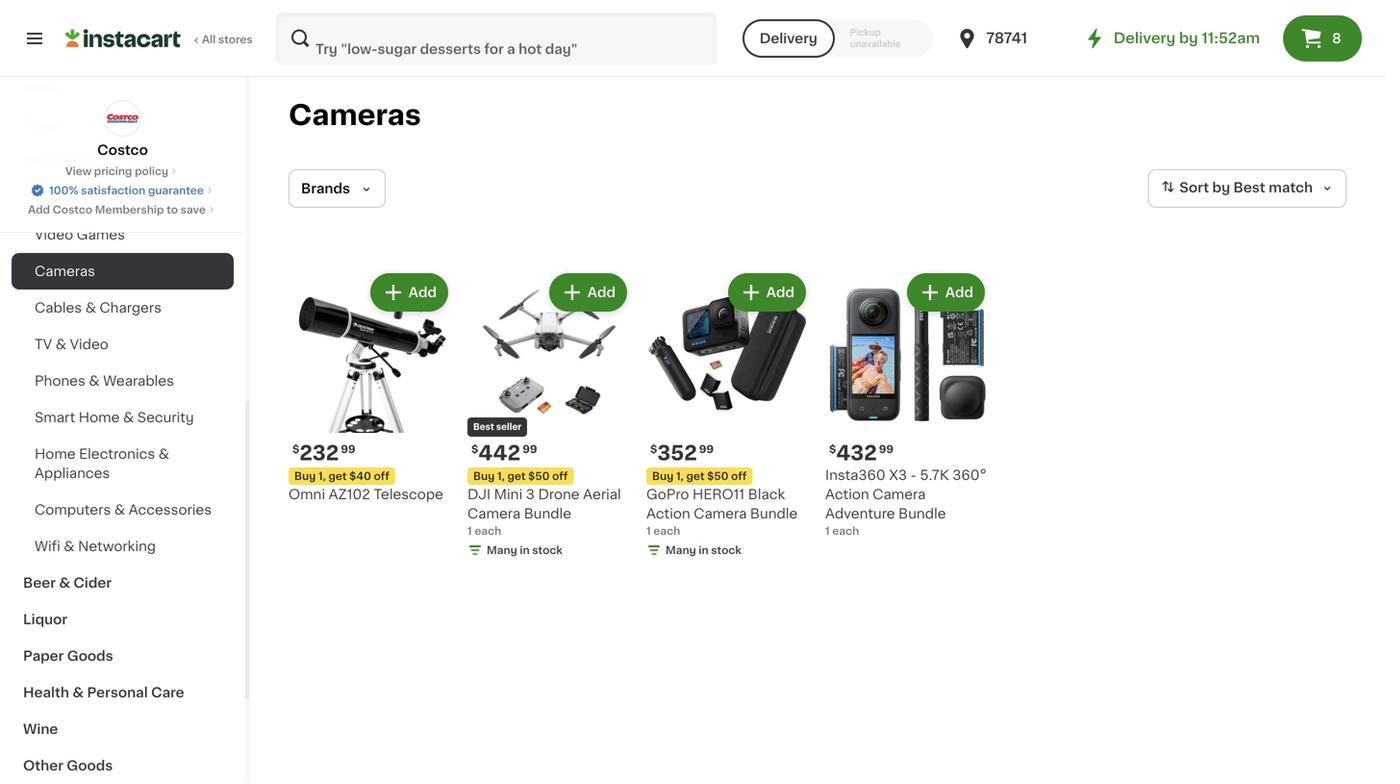 Task type: describe. For each thing, give the bounding box(es) containing it.
100%
[[49, 185, 78, 196]]

floral
[[23, 118, 62, 132]]

dji
[[468, 488, 491, 501]]

product group containing 232
[[289, 269, 452, 504]]

in for 442
[[520, 545, 530, 556]]

& for cider
[[59, 577, 70, 590]]

drone
[[538, 488, 580, 501]]

0 vertical spatial video
[[35, 228, 73, 242]]

mini
[[494, 488, 523, 501]]

8 button
[[1284, 15, 1363, 62]]

health
[[23, 686, 69, 700]]

99 for 442
[[523, 444, 538, 455]]

other
[[23, 759, 63, 773]]

buy for 442
[[474, 471, 495, 482]]

get for 232
[[329, 471, 347, 482]]

& for personal
[[73, 686, 84, 700]]

& for wearables
[[89, 374, 100, 388]]

delivery for delivery
[[760, 32, 818, 45]]

networking
[[78, 540, 156, 553]]

beer
[[23, 577, 56, 590]]

cider
[[74, 577, 112, 590]]

-
[[911, 469, 917, 482]]

other goods link
[[12, 748, 234, 782]]

99 for 432
[[879, 444, 894, 455]]

432
[[837, 443, 878, 463]]

sort
[[1180, 181, 1210, 195]]

1 vertical spatial video
[[70, 338, 109, 351]]

0 vertical spatial electronics
[[23, 155, 102, 168]]

omni
[[289, 488, 325, 501]]

by for delivery
[[1180, 31, 1199, 45]]

wine
[[23, 723, 58, 736]]

instacart logo image
[[65, 27, 181, 50]]

sort by
[[1180, 181, 1231, 195]]

add costco membership to save link
[[28, 202, 217, 218]]

liquor
[[23, 613, 67, 627]]

wifi
[[35, 540, 60, 553]]

match
[[1269, 181, 1314, 195]]

1 inside dji mini 3 drone aerial camera bundle 1 each
[[468, 526, 472, 537]]

games
[[77, 228, 125, 242]]

seller
[[497, 423, 522, 432]]

product group containing 432
[[826, 269, 989, 539]]

78741 button
[[956, 12, 1072, 65]]

omni az102 telescope
[[289, 488, 444, 501]]

buy 1, get $50 off for 352
[[653, 471, 747, 482]]

appliances
[[35, 467, 110, 480]]

save
[[181, 205, 206, 215]]

Best match Sort by field
[[1148, 169, 1347, 208]]

by for sort
[[1213, 181, 1231, 195]]

paper
[[23, 650, 64, 663]]

cables & chargers
[[35, 301, 162, 315]]

computers & accessories
[[35, 503, 212, 517]]

& for chargers
[[85, 301, 96, 315]]

$ for 352
[[651, 444, 658, 455]]

off for 232
[[374, 471, 390, 482]]

delivery for delivery by 11:52am
[[1114, 31, 1176, 45]]

100% satisfaction guarantee
[[49, 185, 204, 196]]

delivery by 11:52am link
[[1083, 27, 1261, 50]]

$ for 432
[[830, 444, 837, 455]]

audio link
[[12, 180, 234, 217]]

audio
[[35, 192, 74, 205]]

8
[[1333, 32, 1342, 45]]

each inside insta360 x3 - 5.7k 360° action camera adventure bundle 1 each
[[833, 526, 860, 537]]

$50 for 442
[[529, 471, 550, 482]]

pricing
[[94, 166, 132, 177]]

gopro hero11 black action camera bundle 1 each
[[647, 488, 798, 537]]

$ for 442
[[472, 444, 479, 455]]

adventure
[[826, 507, 896, 521]]

tv & video
[[35, 338, 109, 351]]

bundle inside gopro hero11 black action camera bundle 1 each
[[751, 507, 798, 521]]

off for 352
[[732, 471, 747, 482]]

product group containing 352
[[647, 269, 810, 562]]

health & personal care link
[[12, 675, 234, 711]]

black
[[749, 488, 786, 501]]

add costco membership to save
[[28, 205, 206, 215]]

phones
[[35, 374, 85, 388]]

view pricing policy link
[[65, 164, 180, 179]]

3
[[526, 488, 535, 501]]

video games
[[35, 228, 125, 242]]

baby
[[23, 82, 59, 95]]

0 vertical spatial cameras
[[289, 102, 421, 129]]

home electronics & appliances link
[[12, 436, 234, 492]]

add button for 442
[[551, 275, 626, 310]]

liquor link
[[12, 602, 234, 638]]

each inside gopro hero11 black action camera bundle 1 each
[[654, 526, 681, 537]]

5.7k
[[920, 469, 950, 482]]

best for best seller
[[474, 423, 495, 432]]

goods for other goods
[[67, 759, 113, 773]]

best seller
[[474, 423, 522, 432]]

0 horizontal spatial costco
[[53, 205, 92, 215]]

$50 for 352
[[708, 471, 729, 482]]

other goods
[[23, 759, 113, 773]]

costco link
[[97, 100, 148, 160]]

security
[[137, 411, 194, 424]]

1 inside insta360 x3 - 5.7k 360° action camera adventure bundle 1 each
[[826, 526, 830, 537]]

add for 442
[[588, 286, 616, 299]]

& for accessories
[[114, 503, 125, 517]]

brands
[[301, 182, 350, 195]]

all stores
[[202, 34, 253, 45]]

all stores link
[[65, 12, 254, 65]]

to
[[167, 205, 178, 215]]

wine link
[[12, 711, 234, 748]]

policy
[[135, 166, 169, 177]]

cameras link
[[12, 253, 234, 290]]

buy 1, get $50 off for 442
[[474, 471, 568, 482]]

camera inside dji mini 3 drone aerial camera bundle 1 each
[[468, 507, 521, 521]]

$ 432 99
[[830, 443, 894, 463]]

232
[[300, 443, 339, 463]]

all
[[202, 34, 216, 45]]

best match
[[1234, 181, 1314, 195]]

insta360
[[826, 469, 886, 482]]

wifi & networking link
[[12, 528, 234, 565]]

in for 352
[[699, 545, 709, 556]]

99 for 232
[[341, 444, 356, 455]]

tv & video link
[[12, 326, 234, 363]]

accessories
[[129, 503, 212, 517]]

352
[[658, 443, 698, 463]]

$40
[[350, 471, 371, 482]]

$ for 232
[[293, 444, 300, 455]]

product group containing 442
[[468, 269, 631, 562]]

membership
[[95, 205, 164, 215]]

camera inside insta360 x3 - 5.7k 360° action camera adventure bundle 1 each
[[873, 488, 926, 501]]

& for networking
[[64, 540, 75, 553]]

paper goods
[[23, 650, 113, 663]]

& for video
[[56, 338, 66, 351]]

guarantee
[[148, 185, 204, 196]]



Task type: vqa. For each thing, say whether or not it's contained in the screenshot.
Accessories's &
yes



Task type: locate. For each thing, give the bounding box(es) containing it.
home down phones & wearables
[[79, 411, 120, 424]]

1 $ from the left
[[293, 444, 300, 455]]

3 1 from the left
[[826, 526, 830, 537]]

az102
[[329, 488, 370, 501]]

buy up dji
[[474, 471, 495, 482]]

$ up the gopro
[[651, 444, 658, 455]]

each
[[475, 526, 502, 537], [654, 526, 681, 537], [833, 526, 860, 537]]

1 down the adventure
[[826, 526, 830, 537]]

& right the wifi at bottom left
[[64, 540, 75, 553]]

3 $ from the left
[[651, 444, 658, 455]]

99 up buy 1, get $40 off
[[341, 444, 356, 455]]

1 horizontal spatial home
[[79, 411, 120, 424]]

1 each from the left
[[475, 526, 502, 537]]

in down gopro hero11 black action camera bundle 1 each
[[699, 545, 709, 556]]

in
[[520, 545, 530, 556], [699, 545, 709, 556]]

video down cables & chargers
[[70, 338, 109, 351]]

0 horizontal spatial buy
[[295, 471, 316, 482]]

chargers
[[100, 301, 162, 315]]

1 add button from the left
[[372, 275, 447, 310]]

cables & chargers link
[[12, 290, 234, 326]]

1 vertical spatial by
[[1213, 181, 1231, 195]]

& up networking on the left of the page
[[114, 503, 125, 517]]

1 product group from the left
[[289, 269, 452, 504]]

product group
[[289, 269, 452, 504], [468, 269, 631, 562], [647, 269, 810, 562], [826, 269, 989, 539]]

1 horizontal spatial $50
[[708, 471, 729, 482]]

2 many from the left
[[666, 545, 697, 556]]

view
[[65, 166, 91, 177]]

1 horizontal spatial delivery
[[1114, 31, 1176, 45]]

bundle down the -
[[899, 507, 947, 521]]

$ inside $ 442 99
[[472, 444, 479, 455]]

best left match
[[1234, 181, 1266, 195]]

each down the gopro
[[654, 526, 681, 537]]

goods up health & personal care
[[67, 650, 113, 663]]

action down "insta360"
[[826, 488, 870, 501]]

3 product group from the left
[[647, 269, 810, 562]]

add button for 232
[[372, 275, 447, 310]]

2 horizontal spatial off
[[732, 471, 747, 482]]

$50 up 3
[[529, 471, 550, 482]]

2 1 from the left
[[647, 526, 651, 537]]

99
[[341, 444, 356, 455], [523, 444, 538, 455], [699, 444, 714, 455], [879, 444, 894, 455]]

0 horizontal spatial many
[[487, 545, 517, 556]]

bundle inside dji mini 3 drone aerial camera bundle 1 each
[[524, 507, 572, 521]]

electronics link
[[12, 143, 234, 180]]

get down $ 352 99 at the bottom of the page
[[687, 471, 705, 482]]

442
[[479, 443, 521, 463]]

1 horizontal spatial buy
[[474, 471, 495, 482]]

buy for 352
[[653, 471, 674, 482]]

1 horizontal spatial buy 1, get $50 off
[[653, 471, 747, 482]]

each down dji
[[475, 526, 502, 537]]

2 buy 1, get $50 off from the left
[[653, 471, 747, 482]]

1 horizontal spatial 1,
[[498, 471, 505, 482]]

2 each from the left
[[654, 526, 681, 537]]

3 off from the left
[[732, 471, 747, 482]]

electronics down smart home & security
[[79, 448, 155, 461]]

health & personal care
[[23, 686, 184, 700]]

many in stock
[[487, 545, 563, 556], [666, 545, 742, 556]]

0 vertical spatial goods
[[67, 650, 113, 663]]

each down the adventure
[[833, 526, 860, 537]]

cameras
[[289, 102, 421, 129], [35, 265, 95, 278]]

cables
[[35, 301, 82, 315]]

buy up omni
[[295, 471, 316, 482]]

3 1, from the left
[[677, 471, 684, 482]]

costco up view pricing policy 'link'
[[97, 143, 148, 157]]

0 horizontal spatial off
[[374, 471, 390, 482]]

1 horizontal spatial get
[[508, 471, 526, 482]]

many down mini
[[487, 545, 517, 556]]

video down audio
[[35, 228, 73, 242]]

best inside field
[[1234, 181, 1266, 195]]

bundle inside insta360 x3 - 5.7k 360° action camera adventure bundle 1 each
[[899, 507, 947, 521]]

1 horizontal spatial best
[[1234, 181, 1266, 195]]

stock down dji mini 3 drone aerial camera bundle 1 each
[[532, 545, 563, 556]]

goods right other
[[67, 759, 113, 773]]

wearables
[[103, 374, 174, 388]]

$50 up the hero11
[[708, 471, 729, 482]]

smart home & security
[[35, 411, 194, 424]]

2 horizontal spatial camera
[[873, 488, 926, 501]]

off for 442
[[553, 471, 568, 482]]

home electronics & appliances
[[35, 448, 169, 480]]

get up az102
[[329, 471, 347, 482]]

smart home & security link
[[12, 399, 234, 436]]

wifi & networking
[[35, 540, 156, 553]]

off right $40
[[374, 471, 390, 482]]

get for 442
[[508, 471, 526, 482]]

get up mini
[[508, 471, 526, 482]]

0 horizontal spatial in
[[520, 545, 530, 556]]

video
[[35, 228, 73, 242], [70, 338, 109, 351]]

buy
[[295, 471, 316, 482], [474, 471, 495, 482], [653, 471, 674, 482]]

1 horizontal spatial action
[[826, 488, 870, 501]]

1 vertical spatial best
[[474, 423, 495, 432]]

2 1, from the left
[[498, 471, 505, 482]]

phones & wearables link
[[12, 363, 234, 399]]

2 horizontal spatial each
[[833, 526, 860, 537]]

x3
[[890, 469, 908, 482]]

100% satisfaction guarantee button
[[30, 179, 215, 198]]

$50
[[529, 471, 550, 482], [708, 471, 729, 482]]

0 horizontal spatial best
[[474, 423, 495, 432]]

electronics up 100%
[[23, 155, 102, 168]]

1 horizontal spatial in
[[699, 545, 709, 556]]

2 get from the left
[[508, 471, 526, 482]]

1 in from the left
[[520, 545, 530, 556]]

1 horizontal spatial bundle
[[751, 507, 798, 521]]

1 inside gopro hero11 black action camera bundle 1 each
[[647, 526, 651, 537]]

1 1, from the left
[[319, 471, 326, 482]]

action down the gopro
[[647, 507, 691, 521]]

3 add button from the left
[[730, 275, 805, 310]]

2 bundle from the left
[[751, 507, 798, 521]]

1,
[[319, 471, 326, 482], [498, 471, 505, 482], [677, 471, 684, 482]]

off up the hero11
[[732, 471, 747, 482]]

buy for 232
[[295, 471, 316, 482]]

& right phones
[[89, 374, 100, 388]]

99 for 352
[[699, 444, 714, 455]]

many for 442
[[487, 545, 517, 556]]

3 99 from the left
[[699, 444, 714, 455]]

& right health
[[73, 686, 84, 700]]

off
[[374, 471, 390, 482], [553, 471, 568, 482], [732, 471, 747, 482]]

service type group
[[743, 19, 933, 58]]

1 horizontal spatial by
[[1213, 181, 1231, 195]]

1 vertical spatial cameras
[[35, 265, 95, 278]]

stock for 442
[[532, 545, 563, 556]]

0 horizontal spatial each
[[475, 526, 502, 537]]

bundle down black
[[751, 507, 798, 521]]

best for best match
[[1234, 181, 1266, 195]]

0 horizontal spatial $50
[[529, 471, 550, 482]]

1 horizontal spatial off
[[553, 471, 568, 482]]

goods
[[67, 650, 113, 663], [67, 759, 113, 773]]

by left 11:52am
[[1180, 31, 1199, 45]]

camera down the hero11
[[694, 507, 747, 521]]

computers
[[35, 503, 111, 517]]

add for 352
[[767, 286, 795, 299]]

99 inside $ 442 99
[[523, 444, 538, 455]]

$ inside $ 352 99
[[651, 444, 658, 455]]

99 inside $ 232 99
[[341, 444, 356, 455]]

beer & cider
[[23, 577, 112, 590]]

0 vertical spatial action
[[826, 488, 870, 501]]

1 horizontal spatial many in stock
[[666, 545, 742, 556]]

0 horizontal spatial action
[[647, 507, 691, 521]]

2 horizontal spatial 1,
[[677, 471, 684, 482]]

1, for 442
[[498, 471, 505, 482]]

phones & wearables
[[35, 374, 174, 388]]

2 many in stock from the left
[[666, 545, 742, 556]]

11:52am
[[1202, 31, 1261, 45]]

$ inside $ 232 99
[[293, 444, 300, 455]]

camera inside gopro hero11 black action camera bundle 1 each
[[694, 507, 747, 521]]

0 horizontal spatial get
[[329, 471, 347, 482]]

gopro
[[647, 488, 690, 501]]

beer & cider link
[[12, 565, 234, 602]]

1 down dji
[[468, 526, 472, 537]]

0 horizontal spatial stock
[[532, 545, 563, 556]]

0 horizontal spatial cameras
[[35, 265, 95, 278]]

2 horizontal spatial buy
[[653, 471, 674, 482]]

stock for 352
[[712, 545, 742, 556]]

by
[[1180, 31, 1199, 45], [1213, 181, 1231, 195]]

78741
[[987, 31, 1028, 45]]

0 vertical spatial costco
[[97, 143, 148, 157]]

0 horizontal spatial many in stock
[[487, 545, 563, 556]]

goods for paper goods
[[67, 650, 113, 663]]

bundle
[[524, 507, 572, 521], [751, 507, 798, 521], [899, 507, 947, 521]]

$ inside $ 432 99
[[830, 444, 837, 455]]

buy 1, get $50 off up 3
[[474, 471, 568, 482]]

99 right 352
[[699, 444, 714, 455]]

each inside dji mini 3 drone aerial camera bundle 1 each
[[475, 526, 502, 537]]

stock down gopro hero11 black action camera bundle 1 each
[[712, 545, 742, 556]]

4 add button from the left
[[909, 275, 984, 310]]

& right the tv
[[56, 338, 66, 351]]

2 99 from the left
[[523, 444, 538, 455]]

costco logo image
[[104, 100, 141, 137]]

personal
[[87, 686, 148, 700]]

1 1 from the left
[[468, 526, 472, 537]]

99 right '442' on the left of the page
[[523, 444, 538, 455]]

4 $ from the left
[[830, 444, 837, 455]]

3 bundle from the left
[[899, 507, 947, 521]]

many in stock for 352
[[666, 545, 742, 556]]

best
[[1234, 181, 1266, 195], [474, 423, 495, 432]]

0 horizontal spatial camera
[[468, 507, 521, 521]]

None search field
[[275, 12, 718, 65]]

hero11
[[693, 488, 745, 501]]

delivery button
[[743, 19, 835, 58]]

1 horizontal spatial 1
[[647, 526, 651, 537]]

costco down 100%
[[53, 205, 92, 215]]

cameras up the cables
[[35, 265, 95, 278]]

off up drone
[[553, 471, 568, 482]]

4 99 from the left
[[879, 444, 894, 455]]

camera down x3
[[873, 488, 926, 501]]

4 product group from the left
[[826, 269, 989, 539]]

in down dji mini 3 drone aerial camera bundle 1 each
[[520, 545, 530, 556]]

best left seller
[[474, 423, 495, 432]]

2 stock from the left
[[712, 545, 742, 556]]

& inside "home electronics & appliances"
[[159, 448, 169, 461]]

1 goods from the top
[[67, 650, 113, 663]]

buy up the gopro
[[653, 471, 674, 482]]

& down the security
[[159, 448, 169, 461]]

electronics inside "home electronics & appliances"
[[79, 448, 155, 461]]

1, up the gopro
[[677, 471, 684, 482]]

delivery inside button
[[760, 32, 818, 45]]

delivery by 11:52am
[[1114, 31, 1261, 45]]

0 vertical spatial best
[[1234, 181, 1266, 195]]

1 $50 from the left
[[529, 471, 550, 482]]

$ down best seller
[[472, 444, 479, 455]]

2 off from the left
[[553, 471, 568, 482]]

1 buy 1, get $50 off from the left
[[474, 471, 568, 482]]

1 vertical spatial home
[[35, 448, 76, 461]]

1
[[468, 526, 472, 537], [647, 526, 651, 537], [826, 526, 830, 537]]

2 add button from the left
[[551, 275, 626, 310]]

many
[[487, 545, 517, 556], [666, 545, 697, 556]]

computers & accessories link
[[12, 492, 234, 528]]

2 horizontal spatial bundle
[[899, 507, 947, 521]]

action
[[826, 488, 870, 501], [647, 507, 691, 521]]

99 up x3
[[879, 444, 894, 455]]

add inside add costco membership to save link
[[28, 205, 50, 215]]

1 many in stock from the left
[[487, 545, 563, 556]]

1 down the gopro
[[647, 526, 651, 537]]

many in stock down dji mini 3 drone aerial camera bundle 1 each
[[487, 545, 563, 556]]

add for 232
[[409, 286, 437, 299]]

add button
[[372, 275, 447, 310], [551, 275, 626, 310], [730, 275, 805, 310], [909, 275, 984, 310]]

1, for 352
[[677, 471, 684, 482]]

home inside "home electronics & appliances"
[[35, 448, 76, 461]]

1 99 from the left
[[341, 444, 356, 455]]

1, down $ 232 99
[[319, 471, 326, 482]]

1 horizontal spatial camera
[[694, 507, 747, 521]]

1 horizontal spatial many
[[666, 545, 697, 556]]

0 horizontal spatial buy 1, get $50 off
[[474, 471, 568, 482]]

99 inside $ 432 99
[[879, 444, 894, 455]]

buy 1, get $40 off
[[295, 471, 390, 482]]

baby link
[[12, 70, 234, 107]]

get for 352
[[687, 471, 705, 482]]

& right beer in the bottom left of the page
[[59, 577, 70, 590]]

2 $50 from the left
[[708, 471, 729, 482]]

3 get from the left
[[687, 471, 705, 482]]

99 inside $ 352 99
[[699, 444, 714, 455]]

aerial
[[583, 488, 621, 501]]

satisfaction
[[81, 185, 146, 196]]

dji mini 3 drone aerial camera bundle 1 each
[[468, 488, 621, 537]]

2 horizontal spatial get
[[687, 471, 705, 482]]

0 horizontal spatial 1
[[468, 526, 472, 537]]

1 vertical spatial action
[[647, 507, 691, 521]]

1 horizontal spatial each
[[654, 526, 681, 537]]

1 stock from the left
[[532, 545, 563, 556]]

add button for 352
[[730, 275, 805, 310]]

1, up mini
[[498, 471, 505, 482]]

buy 1, get $50 off up the hero11
[[653, 471, 747, 482]]

by inside field
[[1213, 181, 1231, 195]]

care
[[151, 686, 184, 700]]

1 off from the left
[[374, 471, 390, 482]]

tv
[[35, 338, 52, 351]]

1 horizontal spatial cameras
[[289, 102, 421, 129]]

2 goods from the top
[[67, 759, 113, 773]]

by right sort
[[1213, 181, 1231, 195]]

3 each from the left
[[833, 526, 860, 537]]

brands button
[[289, 169, 386, 208]]

1 get from the left
[[329, 471, 347, 482]]

$ 442 99
[[472, 443, 538, 463]]

0 horizontal spatial delivery
[[760, 32, 818, 45]]

2 horizontal spatial 1
[[826, 526, 830, 537]]

1 horizontal spatial costco
[[97, 143, 148, 157]]

3 buy from the left
[[653, 471, 674, 482]]

action inside gopro hero11 black action camera bundle 1 each
[[647, 507, 691, 521]]

many in stock down gopro hero11 black action camera bundle 1 each
[[666, 545, 742, 556]]

bundle down drone
[[524, 507, 572, 521]]

1 many from the left
[[487, 545, 517, 556]]

cameras up brands dropdown button
[[289, 102, 421, 129]]

$ 352 99
[[651, 443, 714, 463]]

0 horizontal spatial 1,
[[319, 471, 326, 482]]

360°
[[953, 469, 987, 482]]

buy 1, get $50 off
[[474, 471, 568, 482], [653, 471, 747, 482]]

many down gopro hero11 black action camera bundle 1 each
[[666, 545, 697, 556]]

1 buy from the left
[[295, 471, 316, 482]]

$
[[293, 444, 300, 455], [472, 444, 479, 455], [651, 444, 658, 455], [830, 444, 837, 455]]

home up appliances at bottom
[[35, 448, 76, 461]]

camera down mini
[[468, 507, 521, 521]]

stock
[[532, 545, 563, 556], [712, 545, 742, 556]]

stores
[[218, 34, 253, 45]]

insta360 x3 - 5.7k 360° action camera adventure bundle 1 each
[[826, 469, 987, 537]]

smart
[[35, 411, 75, 424]]

2 $ from the left
[[472, 444, 479, 455]]

1 vertical spatial goods
[[67, 759, 113, 773]]

1, for 232
[[319, 471, 326, 482]]

electronics
[[23, 155, 102, 168], [79, 448, 155, 461]]

& right the cables
[[85, 301, 96, 315]]

1 vertical spatial electronics
[[79, 448, 155, 461]]

2 buy from the left
[[474, 471, 495, 482]]

1 horizontal spatial stock
[[712, 545, 742, 556]]

many in stock for 442
[[487, 545, 563, 556]]

action inside insta360 x3 - 5.7k 360° action camera adventure bundle 1 each
[[826, 488, 870, 501]]

$ 232 99
[[293, 443, 356, 463]]

2 in from the left
[[699, 545, 709, 556]]

$ up "insta360"
[[830, 444, 837, 455]]

Search field
[[277, 13, 716, 64]]

0 vertical spatial home
[[79, 411, 120, 424]]

0 horizontal spatial home
[[35, 448, 76, 461]]

2 product group from the left
[[468, 269, 631, 562]]

many for 352
[[666, 545, 697, 556]]

0 horizontal spatial by
[[1180, 31, 1199, 45]]

& down phones & wearables link
[[123, 411, 134, 424]]

1 bundle from the left
[[524, 507, 572, 521]]

$ up omni
[[293, 444, 300, 455]]

0 vertical spatial by
[[1180, 31, 1199, 45]]

1 vertical spatial costco
[[53, 205, 92, 215]]

0 horizontal spatial bundle
[[524, 507, 572, 521]]



